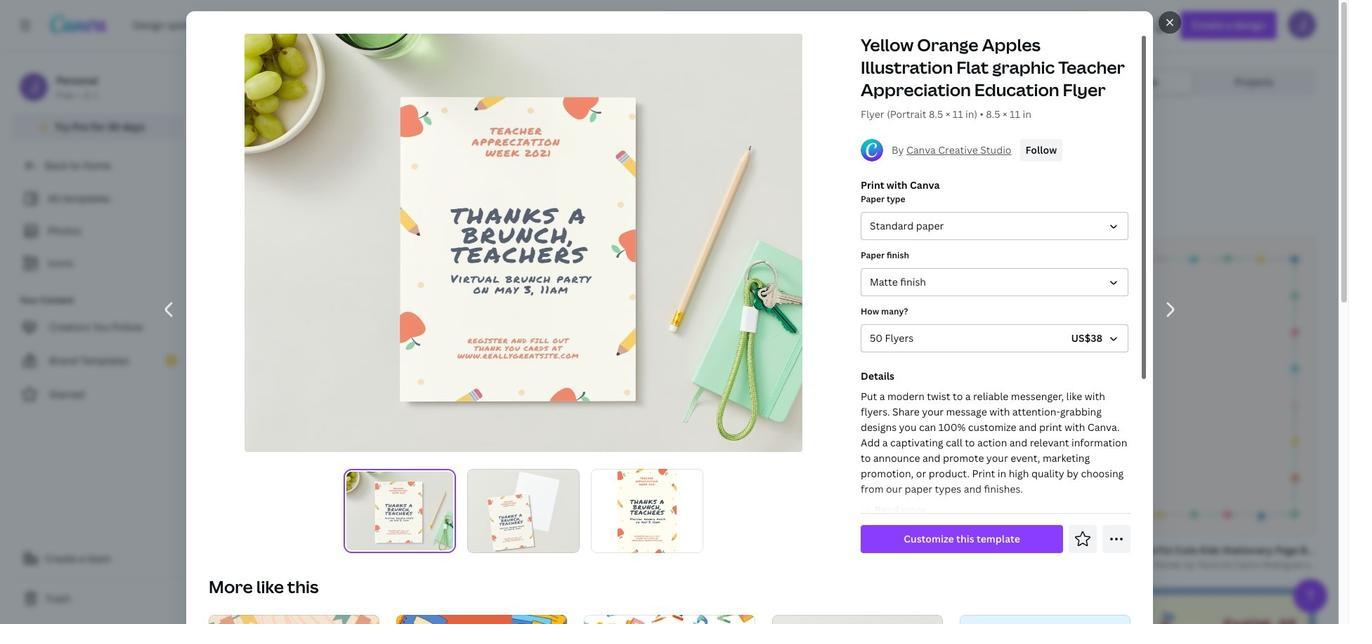 Task type: locate. For each thing, give the bounding box(es) containing it.
yellow and red illustrative back to school meet the teacher education presentation image
[[878, 588, 1089, 625]]

top level navigation element
[[124, 11, 565, 39]]

1 horizontal spatial yellow orange apples illustration flat graphic teacher appreciation education flyer image
[[617, 469, 677, 554]]

orange colorful creative back to school flyer image
[[396, 616, 567, 625]]

black and white colorful cute retro stickers back to school page border image
[[422, 238, 633, 537]]

yellow orange apples illustration flat graphic teacher appreciation education flyer image
[[617, 469, 677, 554], [194, 588, 405, 625]]

0 vertical spatial yellow orange apples illustration flat graphic teacher appreciation education flyer image
[[617, 469, 677, 554]]

0 horizontal spatial yellow orange apples illustration flat graphic teacher appreciation education flyer image
[[194, 588, 405, 625]]

None button
[[861, 212, 1129, 240], [861, 269, 1129, 297], [861, 325, 1129, 353], [861, 212, 1129, 240], [861, 269, 1129, 297], [861, 325, 1129, 353]]

None search field
[[664, 11, 1086, 39]]



Task type: describe. For each thing, give the bounding box(es) containing it.
english a2 language institute syllabus presentation image
[[1106, 588, 1317, 625]]

beige and orange playful welcome back to school flyer image
[[208, 616, 379, 625]]

back to school flyer in green red and white doodle style image
[[878, 238, 1089, 537]]

1 vertical spatial yellow orange apples illustration flat graphic teacher appreciation education flyer image
[[194, 588, 405, 625]]

colorful cute kids stationary page border image
[[1106, 238, 1317, 537]]

red and yellow creative welcome back to school flyer image
[[194, 238, 405, 537]]

bright green, blue and orange colorful school sale flyer image
[[584, 616, 755, 625]]

colorful simple back to school flyer image
[[960, 616, 1131, 625]]

colorful school illustration blank page border a4 document image
[[650, 578, 861, 625]]

green beige minimalist back to school 3d presentation image
[[650, 408, 861, 527]]



Task type: vqa. For each thing, say whether or not it's contained in the screenshot.
No colour icon
no



